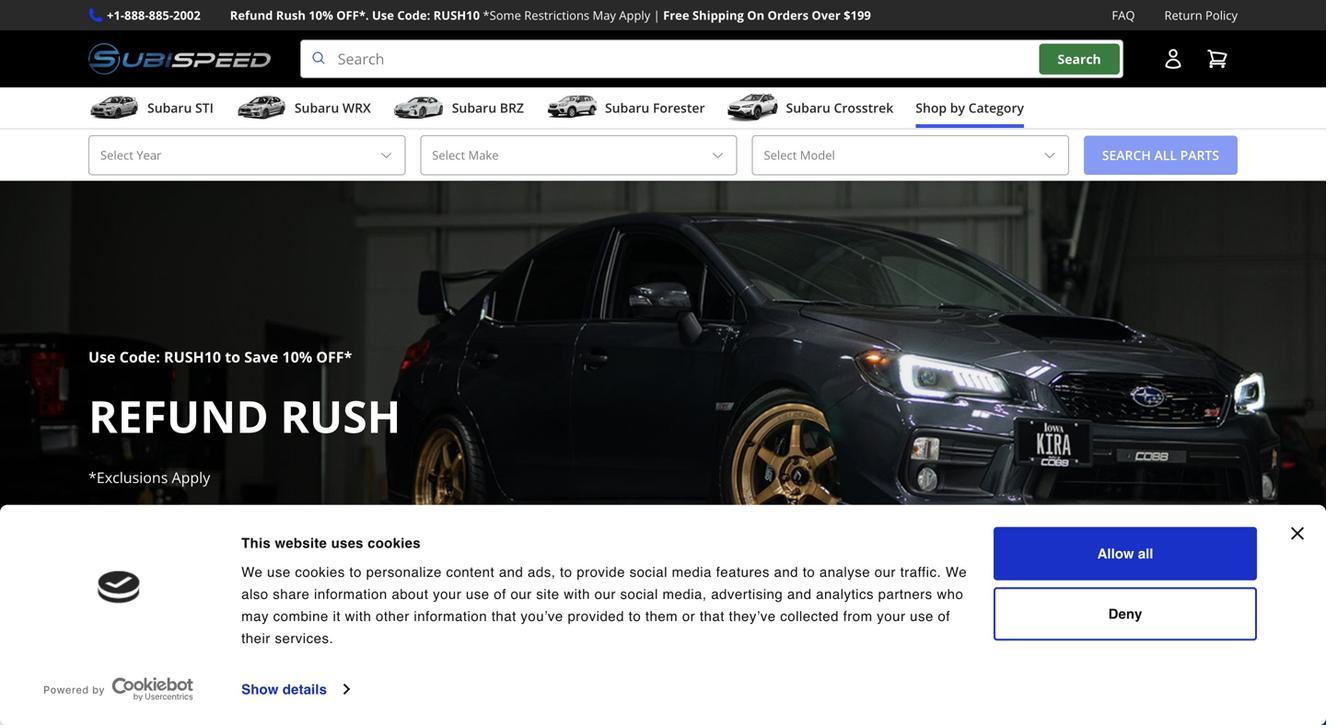 Task type: locate. For each thing, give the bounding box(es) containing it.
1 vertical spatial 10%
[[282, 347, 312, 367]]

shop by category down their
[[88, 653, 280, 683]]

social
[[630, 564, 668, 581], [620, 587, 658, 603]]

1 vertical spatial cookies
[[295, 564, 345, 581]]

subaru crosstrek
[[786, 99, 894, 117]]

and left ads,
[[499, 564, 523, 581]]

policy
[[1206, 7, 1238, 23]]

10% right rush
[[309, 7, 333, 23]]

1 horizontal spatial use
[[372, 7, 394, 23]]

subispeed logo image
[[88, 40, 271, 78]]

+1-
[[107, 7, 124, 23]]

subaru left brz
[[452, 99, 496, 117]]

restrictions
[[524, 7, 590, 23]]

that left you've
[[492, 609, 516, 625]]

0 horizontal spatial code:
[[119, 347, 160, 367]]

0 vertical spatial information
[[314, 587, 387, 603]]

allow all button
[[994, 527, 1257, 581]]

subaru
[[147, 99, 192, 117], [295, 99, 339, 117], [452, 99, 496, 117], [605, 99, 650, 117], [786, 99, 831, 117]]

apply right *exclusions at bottom
[[172, 468, 210, 487]]

apply
[[619, 7, 650, 23], [172, 468, 210, 487]]

0 horizontal spatial use
[[88, 347, 116, 367]]

shop
[[916, 99, 947, 117], [88, 653, 143, 683]]

subaru crosstrek button
[[727, 91, 894, 128]]

category inside shop by category dropdown button
[[968, 99, 1024, 117]]

apply inside *exclusions apply shop now
[[172, 468, 210, 487]]

shop
[[206, 530, 241, 547]]

10% right save
[[282, 347, 312, 367]]

shop by category up select model button
[[916, 99, 1024, 117]]

return policy link
[[1165, 6, 1238, 25]]

subaru for subaru crosstrek
[[786, 99, 831, 117]]

1 horizontal spatial information
[[414, 609, 487, 625]]

may
[[593, 7, 616, 23]]

0 horizontal spatial apply
[[172, 468, 210, 487]]

subaru forester
[[605, 99, 705, 117]]

code: up refund
[[119, 347, 160, 367]]

and
[[499, 564, 523, 581], [774, 564, 799, 581], [787, 587, 812, 603]]

with up the "provided" in the left of the page
[[564, 587, 590, 603]]

2 subaru from the left
[[295, 99, 339, 117]]

rush
[[276, 7, 306, 23]]

0 vertical spatial cookies
[[368, 535, 421, 552]]

on
[[747, 7, 765, 23]]

provide
[[577, 564, 625, 581]]

2 horizontal spatial our
[[875, 564, 896, 581]]

and right features at the right
[[774, 564, 799, 581]]

use down the content
[[466, 587, 490, 603]]

code:
[[397, 7, 430, 23], [119, 347, 160, 367]]

of down who
[[938, 609, 950, 625]]

0 horizontal spatial shop
[[88, 653, 143, 683]]

we
[[241, 564, 263, 581], [946, 564, 967, 581]]

0 horizontal spatial we
[[241, 564, 263, 581]]

1 horizontal spatial shop by category
[[916, 99, 1024, 117]]

1 we from the left
[[241, 564, 263, 581]]

your down 'partners'
[[877, 609, 906, 625]]

0 horizontal spatial your
[[433, 587, 462, 603]]

1 horizontal spatial that
[[700, 609, 725, 625]]

information down about at the left of the page
[[414, 609, 487, 625]]

$199
[[844, 7, 871, 23]]

your down the content
[[433, 587, 462, 603]]

1 vertical spatial use
[[88, 347, 116, 367]]

1 subaru from the left
[[147, 99, 192, 117]]

advertising
[[711, 587, 783, 603]]

apply left |
[[619, 7, 650, 23]]

cookies down this website uses cookies in the bottom left of the page
[[295, 564, 345, 581]]

combine
[[273, 609, 329, 625]]

a subaru forester thumbnail image image
[[546, 94, 598, 122]]

rush10 left *some at the left top of the page
[[433, 7, 480, 23]]

show
[[241, 682, 279, 698]]

of down the content
[[494, 587, 506, 603]]

we up the also
[[241, 564, 263, 581]]

allow all
[[1097, 546, 1153, 562]]

0 vertical spatial use
[[372, 7, 394, 23]]

0 vertical spatial category
[[968, 99, 1024, 117]]

1 vertical spatial shop by category
[[88, 653, 280, 683]]

to
[[225, 347, 240, 367], [349, 564, 362, 581], [560, 564, 572, 581], [803, 564, 815, 581], [629, 609, 641, 625]]

1 vertical spatial your
[[877, 609, 906, 625]]

refund
[[88, 386, 269, 446]]

0 horizontal spatial rush10
[[164, 347, 221, 367]]

refund rush 10% off*. use code: rush10 *some restrictions may apply | free shipping on orders over $199
[[230, 7, 871, 23]]

1 horizontal spatial we
[[946, 564, 967, 581]]

1 horizontal spatial shop
[[916, 99, 947, 117]]

subaru left forester
[[605, 99, 650, 117]]

shipping
[[692, 7, 744, 23]]

0 vertical spatial rush10
[[433, 7, 480, 23]]

shop up select model button
[[916, 99, 947, 117]]

traffic.
[[900, 564, 941, 581]]

use
[[372, 7, 394, 23], [88, 347, 116, 367]]

1 horizontal spatial cookies
[[368, 535, 421, 552]]

subaru left sti
[[147, 99, 192, 117]]

subaru forester button
[[546, 91, 705, 128]]

sti
[[195, 99, 214, 117]]

subaru for subaru brz
[[452, 99, 496, 117]]

+1-888-885-2002 link
[[107, 6, 201, 25]]

wrx
[[342, 99, 371, 117]]

shop now link
[[88, 519, 395, 559]]

0 vertical spatial shop by category
[[916, 99, 1024, 117]]

use
[[267, 564, 291, 581], [466, 587, 490, 603], [910, 609, 934, 625]]

1 vertical spatial category
[[181, 653, 280, 683]]

show details
[[241, 682, 327, 698]]

0 vertical spatial 10%
[[309, 7, 333, 23]]

0 vertical spatial social
[[630, 564, 668, 581]]

rush10 up refund
[[164, 347, 221, 367]]

by inside dropdown button
[[950, 99, 965, 117]]

all
[[1138, 546, 1153, 562]]

0 vertical spatial by
[[950, 99, 965, 117]]

your
[[433, 587, 462, 603], [877, 609, 906, 625]]

social up media,
[[630, 564, 668, 581]]

select model image
[[1042, 148, 1057, 163]]

1 horizontal spatial category
[[968, 99, 1024, 117]]

subaru for subaru forester
[[605, 99, 650, 117]]

1 vertical spatial rush10
[[164, 347, 221, 367]]

1 horizontal spatial by
[[950, 99, 965, 117]]

use up the share
[[267, 564, 291, 581]]

0 vertical spatial shop
[[916, 99, 947, 117]]

0 vertical spatial with
[[564, 587, 590, 603]]

of
[[494, 587, 506, 603], [938, 609, 950, 625]]

0 horizontal spatial use
[[267, 564, 291, 581]]

1 horizontal spatial apply
[[619, 7, 650, 23]]

that
[[492, 609, 516, 625], [700, 609, 725, 625]]

information
[[314, 587, 387, 603], [414, 609, 487, 625]]

about
[[392, 587, 429, 603]]

off*
[[316, 347, 352, 367]]

1 vertical spatial apply
[[172, 468, 210, 487]]

Select Model button
[[752, 135, 1069, 176]]

0 horizontal spatial cookies
[[295, 564, 345, 581]]

category
[[968, 99, 1024, 117], [181, 653, 280, 683]]

share
[[273, 587, 310, 603]]

site
[[536, 587, 560, 603]]

1 horizontal spatial of
[[938, 609, 950, 625]]

our up 'partners'
[[875, 564, 896, 581]]

search
[[1058, 50, 1101, 68]]

information up it
[[314, 587, 387, 603]]

4 subaru from the left
[[605, 99, 650, 117]]

2 horizontal spatial use
[[910, 609, 934, 625]]

3 subaru from the left
[[452, 99, 496, 117]]

cookies up personalize
[[368, 535, 421, 552]]

shop by category
[[916, 99, 1024, 117], [88, 653, 280, 683]]

select make image
[[711, 148, 725, 163]]

refund rush
[[88, 386, 401, 446]]

use down 'partners'
[[910, 609, 934, 625]]

rush10
[[433, 7, 480, 23], [164, 347, 221, 367]]

1 horizontal spatial use
[[466, 587, 490, 603]]

that right or
[[700, 609, 725, 625]]

refund
[[230, 7, 273, 23]]

media,
[[663, 587, 707, 603]]

subaru left wrx
[[295, 99, 339, 117]]

we up who
[[946, 564, 967, 581]]

subaru right a subaru crosstrek thumbnail image
[[786, 99, 831, 117]]

subaru brz button
[[393, 91, 524, 128]]

use code: rush10 to save 10% off*
[[88, 347, 352, 367]]

1 vertical spatial with
[[345, 609, 371, 625]]

1 vertical spatial use
[[466, 587, 490, 603]]

code: right 'off*.'
[[397, 7, 430, 23]]

a subaru wrx thumbnail image image
[[236, 94, 287, 122]]

logo image
[[98, 572, 140, 604]]

a subaru crosstrek thumbnail image image
[[727, 94, 779, 122]]

0 horizontal spatial by
[[149, 653, 175, 683]]

tab panel
[[236, 527, 994, 704]]

search button
[[1039, 44, 1120, 74]]

0 vertical spatial code:
[[397, 7, 430, 23]]

Select Year button
[[88, 135, 405, 176]]

other
[[376, 609, 410, 625]]

subaru brz
[[452, 99, 524, 117]]

0 vertical spatial of
[[494, 587, 506, 603]]

with right it
[[345, 609, 371, 625]]

cookies
[[368, 535, 421, 552], [295, 564, 345, 581]]

social up them
[[620, 587, 658, 603]]

1 vertical spatial code:
[[119, 347, 160, 367]]

our left site
[[511, 587, 532, 603]]

shop down logo
[[88, 653, 143, 683]]

deny button
[[994, 588, 1257, 641]]

2 vertical spatial use
[[910, 609, 934, 625]]

0 horizontal spatial with
[[345, 609, 371, 625]]

brz
[[500, 99, 524, 117]]

button image
[[1162, 48, 1184, 70]]

orders
[[768, 7, 809, 23]]

our down provide
[[595, 587, 616, 603]]

and up the collected at the bottom of page
[[787, 587, 812, 603]]

*exclusions apply shop now
[[88, 468, 277, 547]]

subaru wrx button
[[236, 91, 371, 128]]

0 horizontal spatial that
[[492, 609, 516, 625]]

1 vertical spatial shop
[[88, 653, 143, 683]]

close banner image
[[1291, 527, 1304, 540]]

0 vertical spatial use
[[267, 564, 291, 581]]

5 subaru from the left
[[786, 99, 831, 117]]

from
[[843, 609, 873, 625]]

subaru for subaru sti
[[147, 99, 192, 117]]

to down uses
[[349, 564, 362, 581]]

deny
[[1109, 606, 1142, 622]]

it
[[333, 609, 341, 625]]



Task type: describe. For each thing, give the bounding box(es) containing it.
1 vertical spatial of
[[938, 609, 950, 625]]

website
[[275, 535, 327, 552]]

subaru sti
[[147, 99, 214, 117]]

show details link
[[241, 676, 349, 704]]

collected
[[780, 609, 839, 625]]

we use cookies to personalize content and ads, to provide social media features and to analyse our traffic. we also share information about your use of our site with our social media, advertising and analytics partners who may combine it with other information that you've provided to them or that they've collected from your use of their services.
[[241, 564, 967, 647]]

2 that from the left
[[700, 609, 725, 625]]

them
[[645, 609, 678, 625]]

crosstrek
[[834, 99, 894, 117]]

services.
[[275, 631, 334, 647]]

you've
[[521, 609, 563, 625]]

a subaru brz thumbnail image image
[[393, 94, 445, 122]]

off*.
[[336, 7, 369, 23]]

faq link
[[1112, 6, 1135, 25]]

1 horizontal spatial our
[[595, 587, 616, 603]]

now
[[245, 530, 277, 547]]

to left them
[[629, 609, 641, 625]]

faq
[[1112, 7, 1135, 23]]

*exclusions
[[88, 468, 168, 487]]

allow
[[1097, 546, 1134, 562]]

over
[[812, 7, 841, 23]]

1 vertical spatial social
[[620, 587, 658, 603]]

their
[[241, 631, 271, 647]]

provided
[[568, 609, 624, 625]]

also
[[241, 587, 269, 603]]

content
[[446, 564, 495, 581]]

subaru for subaru wrx
[[295, 99, 339, 117]]

+1-888-885-2002
[[107, 7, 201, 23]]

shop by category button
[[916, 91, 1024, 128]]

partners
[[878, 587, 933, 603]]

media
[[672, 564, 712, 581]]

0 vertical spatial your
[[433, 587, 462, 603]]

*some
[[483, 7, 521, 23]]

Select Make button
[[420, 135, 737, 176]]

or
[[682, 609, 696, 625]]

select year image
[[379, 148, 393, 163]]

0 horizontal spatial our
[[511, 587, 532, 603]]

subaru sti button
[[88, 91, 214, 128]]

personalize
[[366, 564, 442, 581]]

tab panel containing this website uses cookies
[[236, 527, 994, 704]]

who
[[937, 587, 964, 603]]

analyse
[[820, 564, 870, 581]]

this
[[241, 535, 271, 552]]

to left save
[[225, 347, 240, 367]]

they've
[[729, 609, 776, 625]]

subaru wrx
[[295, 99, 371, 117]]

1 that from the left
[[492, 609, 516, 625]]

0 horizontal spatial information
[[314, 587, 387, 603]]

return policy
[[1165, 7, 1238, 23]]

1 horizontal spatial rush10
[[433, 7, 480, 23]]

to left analyse
[[803, 564, 815, 581]]

0 horizontal spatial category
[[181, 653, 280, 683]]

1 horizontal spatial your
[[877, 609, 906, 625]]

may
[[241, 609, 269, 625]]

1 horizontal spatial with
[[564, 587, 590, 603]]

0 horizontal spatial shop by category
[[88, 653, 280, 683]]

cookies inside we use cookies to personalize content and ads, to provide social media features and to analyse our traffic. we also share information about your use of our site with our social media, advertising and analytics partners who may combine it with other information that you've provided to them or that they've collected from your use of their services.
[[295, 564, 345, 581]]

to right ads,
[[560, 564, 572, 581]]

uses
[[331, 535, 364, 552]]

logo - opens in a new window image
[[44, 678, 193, 702]]

888-
[[124, 7, 149, 23]]

0 horizontal spatial of
[[494, 587, 506, 603]]

shop inside dropdown button
[[916, 99, 947, 117]]

0 vertical spatial apply
[[619, 7, 650, 23]]

search input field
[[300, 40, 1124, 78]]

1 horizontal spatial code:
[[397, 7, 430, 23]]

|
[[654, 7, 660, 23]]

1 vertical spatial by
[[149, 653, 175, 683]]

rush
[[280, 386, 401, 446]]

details
[[283, 682, 327, 698]]

2002
[[173, 7, 201, 23]]

free
[[663, 7, 689, 23]]

this website uses cookies
[[241, 535, 421, 552]]

powered by cookiebot link
[[38, 676, 199, 704]]

return
[[1165, 7, 1203, 23]]

885-
[[149, 7, 173, 23]]

1 vertical spatial information
[[414, 609, 487, 625]]

forester
[[653, 99, 705, 117]]

features
[[716, 564, 770, 581]]

ads,
[[528, 564, 556, 581]]

2 we from the left
[[946, 564, 967, 581]]

analytics
[[816, 587, 874, 603]]

save
[[244, 347, 278, 367]]

a subaru sti thumbnail image image
[[88, 94, 140, 122]]

refund rush tax sale image
[[0, 181, 1326, 595]]



Task type: vqa. For each thing, say whether or not it's contained in the screenshot.
Apply to the top
yes



